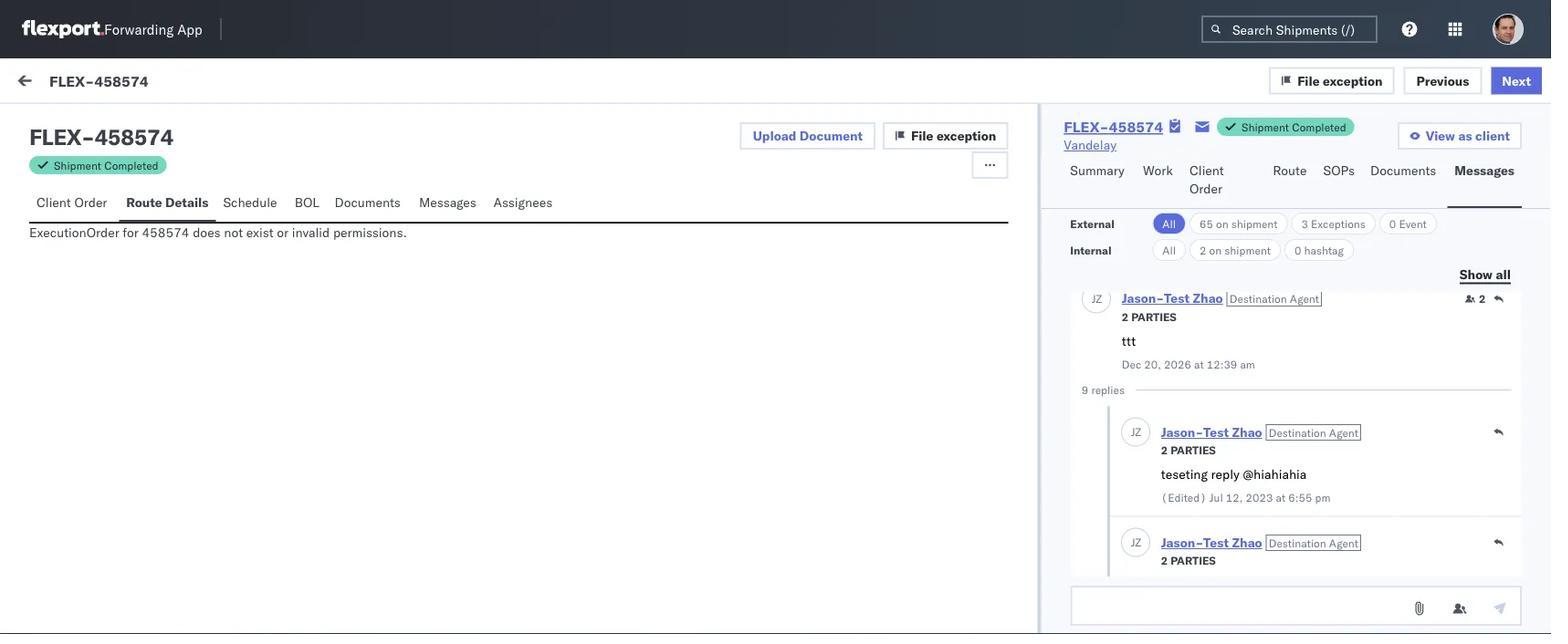 Task type: vqa. For each thing, say whether or not it's contained in the screenshot.


Task type: locate. For each thing, give the bounding box(es) containing it.
shipment for 2 on shipment
[[1225, 243, 1271, 257]]

2 parties up teseting
[[1161, 444, 1216, 458]]

all for 2 on shipment
[[1163, 243, 1176, 257]]

documents up permissions.
[[335, 195, 401, 211]]

2 parties for teseting
[[1161, 444, 1216, 458]]

on down '65'
[[1210, 243, 1222, 257]]

1 horizontal spatial documents
[[1371, 163, 1437, 179]]

2 down (edited)
[[1161, 555, 1168, 569]]

1 horizontal spatial at
[[1276, 492, 1286, 506]]

1 vertical spatial shipment
[[54, 158, 101, 172]]

file right document
[[912, 128, 934, 144]]

at inside "teseting reply @hiahiahia (edited)  jul 12, 2023 at 6:55 pm"
[[1276, 492, 1286, 506]]

shipment completed down flex - 458574
[[54, 158, 159, 172]]

client
[[1097, 158, 1126, 172], [1190, 163, 1225, 179], [37, 195, 71, 211]]

internal (0) button
[[115, 108, 205, 143]]

jason- for teseting
[[1161, 425, 1204, 441]]

0 vertical spatial all button
[[1153, 213, 1187, 235]]

jason-test zhao destination agent down 2023
[[1161, 536, 1359, 552]]

2 resize handle column header from the left
[[782, 153, 804, 427]]

2 horizontal spatial messages
[[1455, 163, 1515, 179]]

2 button
[[1465, 292, 1486, 307]]

external left -
[[29, 116, 81, 132]]

1 vertical spatial route
[[126, 195, 162, 211]]

1 vertical spatial xiong
[[288, 229, 323, 245]]

Search Shipments (/) text field
[[1202, 16, 1378, 43]]

1 vertical spatial all
[[1163, 217, 1176, 231]]

internal
[[122, 116, 167, 132], [1071, 243, 1112, 257]]

None checkbox
[[29, 211, 47, 230]]

client order button
[[1183, 154, 1266, 208], [29, 186, 119, 222]]

messages button down client
[[1448, 154, 1523, 208]]

all for 65 on shipment
[[1163, 217, 1176, 231]]

0 vertical spatial z
[[1096, 292, 1102, 306]]

file exception
[[1298, 72, 1383, 88], [912, 128, 997, 144]]

as left read at the right top
[[1445, 74, 1459, 90]]

vandelay button
[[11, 262, 1541, 344], [11, 344, 1541, 427]]

route for route
[[1274, 163, 1308, 179]]

destination down 2 on shipment
[[1230, 292, 1287, 306]]

2 vertical spatial flex-
[[813, 212, 851, 228]]

1 vertical spatial parties
[[1171, 444, 1216, 458]]

12,
[[1226, 492, 1243, 506]]

jason-
[[1122, 291, 1164, 307], [1161, 425, 1204, 441], [1161, 536, 1204, 552]]

messages for rightmost messages button
[[1455, 163, 1515, 179]]

test for ttt
[[1164, 291, 1190, 307]]

None checkbox
[[29, 156, 47, 174], [29, 294, 47, 312], [29, 376, 47, 394], [29, 156, 47, 174], [29, 294, 47, 312], [29, 376, 47, 394]]

xiong
[[192, 198, 225, 214], [288, 229, 323, 245]]

actions
[[1380, 158, 1418, 172]]

2 vandelay button from the top
[[11, 344, 1541, 427]]

0 vertical spatial 2 parties button
[[1122, 309, 1177, 325]]

1 all button from the top
[[1153, 213, 1187, 235]]

messages up view
[[1382, 74, 1442, 90]]

j x
[[147, 200, 156, 211]]

documents button
[[1364, 154, 1448, 208], [328, 186, 412, 222]]

12:39
[[1207, 359, 1238, 372]]

agent for 20,
[[1290, 292, 1319, 306]]

j for 2 parties button for teseting
[[1131, 426, 1135, 439]]

permissions.
[[333, 225, 407, 241]]

jason- up teseting
[[1161, 425, 1204, 441]]

shipment completed down mark
[[1242, 120, 1347, 134]]

5 resize handle column header from the left
[[1519, 153, 1541, 427]]

jason-test zhao button for teseting
[[1161, 425, 1263, 441]]

1 vertical spatial work
[[1144, 163, 1174, 179]]

shipment down 65 on shipment
[[1225, 243, 1271, 257]]

messages
[[1382, 74, 1442, 90], [1455, 163, 1515, 179], [419, 195, 477, 211]]

2 parties button up teseting
[[1161, 443, 1216, 459]]

client down vandelay link
[[1097, 158, 1126, 172]]

jason- down (edited)
[[1161, 536, 1204, 552]]

1 vertical spatial jason-test zhao destination agent
[[1161, 425, 1359, 441]]

at right 2026
[[1194, 359, 1204, 372]]

0 event
[[1390, 217, 1428, 231]]

at
[[1194, 359, 1204, 372], [1276, 492, 1286, 506]]

external down the summary button
[[1071, 217, 1115, 231]]

1 horizontal spatial 0
[[1390, 217, 1397, 231]]

pdt
[[430, 198, 453, 214]]

internal down the summary button
[[1071, 243, 1112, 257]]

j z for teseting
[[1131, 426, 1141, 439]]

test up the ttt dec 20, 2026 at 12:39 am at the bottom of page
[[1164, 291, 1190, 307]]

1 horizontal spatial external
[[1071, 217, 1115, 231]]

work right the summary button
[[1144, 163, 1174, 179]]

2 horizontal spatial flex-
[[1064, 118, 1109, 136]]

completed up 'sops' at the right of the page
[[1293, 120, 1347, 134]]

3 resize handle column header from the left
[[1066, 153, 1088, 427]]

0 horizontal spatial 0
[[1295, 243, 1302, 257]]

1 vertical spatial file exception
[[912, 128, 997, 144]]

0 vertical spatial shipment
[[1242, 120, 1290, 134]]

route left 'sops' at the right of the page
[[1274, 163, 1308, 179]]

upload
[[753, 128, 797, 144]]

oct 27, 2023, 1:02 pm pdt
[[290, 198, 453, 214]]

zhao
[[1193, 291, 1223, 307], [1232, 425, 1263, 441], [1232, 536, 1263, 552]]

2 for 2 parties button associated with ttt
[[1122, 311, 1129, 325]]

test
[[1164, 291, 1190, 307], [1204, 425, 1229, 441], [1204, 536, 1229, 552]]

@jie
[[258, 229, 285, 245]]

jason-test zhao destination agent down 2 on shipment
[[1122, 291, 1319, 307]]

test down jul
[[1204, 536, 1229, 552]]

all button left 2 on shipment
[[1153, 239, 1187, 261]]

agent down 0 hashtag
[[1290, 292, 1319, 306]]

1 vertical spatial exception
[[937, 128, 997, 144]]

previous button
[[1404, 67, 1483, 94]]

on
[[1217, 217, 1229, 231], [1210, 243, 1222, 257]]

on for 65
[[1217, 217, 1229, 231]]

import work button
[[128, 58, 215, 108]]

all button for 65
[[1153, 213, 1187, 235]]

messages down client
[[1455, 163, 1515, 179]]

messages button right 1:02
[[412, 186, 486, 222]]

2 down show all 'button'
[[1479, 293, 1486, 306]]

2 parties up the ttt
[[1122, 311, 1177, 325]]

flex-458574
[[49, 71, 149, 90], [1064, 118, 1164, 136]]

flex- down document
[[813, 212, 851, 228]]

1 vertical spatial all button
[[1153, 239, 1187, 261]]

agent down pm
[[1329, 537, 1359, 551]]

client order button up 65 on shipment
[[1183, 154, 1266, 208]]

jason-test zhao button up reply
[[1161, 425, 1263, 441]]

1 vertical spatial 2 parties button
[[1161, 443, 1216, 459]]

all right mark
[[1307, 74, 1324, 90]]

458574
[[94, 71, 149, 90], [1109, 118, 1164, 136], [94, 123, 173, 151], [851, 212, 898, 228], [142, 225, 190, 241]]

all
[[1307, 74, 1324, 90], [1163, 217, 1176, 231], [1163, 243, 1176, 257]]

0 horizontal spatial documents button
[[328, 186, 412, 222]]

2 vertical spatial external
[[1071, 217, 1115, 231]]

0 horizontal spatial file
[[912, 128, 934, 144]]

1 horizontal spatial flex-
[[813, 212, 851, 228]]

route up "for"
[[126, 195, 162, 211]]

documents button up 0 event
[[1364, 154, 1448, 208]]

parties for ttt
[[1131, 311, 1177, 325]]

2023
[[1246, 492, 1273, 506]]

0 vertical spatial on
[[1217, 217, 1229, 231]]

parties up teseting
[[1171, 444, 1216, 458]]

at inside the ttt dec 20, 2026 at 12:39 am
[[1194, 359, 1204, 372]]

jason-test zhao destination agent up @hiahiahia on the bottom of page
[[1161, 425, 1359, 441]]

(0)
[[171, 116, 194, 132]]

agent
[[1290, 292, 1319, 306], [1329, 426, 1359, 440], [1329, 537, 1359, 551]]

2 vertical spatial destination
[[1269, 537, 1327, 551]]

client order up '65'
[[1190, 163, 1225, 197]]

0 vertical spatial all
[[1307, 74, 1324, 90]]

0 vertical spatial zhao
[[1193, 291, 1223, 307]]

agent up pm
[[1329, 426, 1359, 440]]

internal inside button
[[122, 116, 167, 132]]

2 parties button for teseting
[[1161, 443, 1216, 459]]

2 for 2 parties button for teseting
[[1161, 444, 1168, 458]]

0 vertical spatial shipment
[[1232, 217, 1278, 231]]

0 horizontal spatial messages
[[419, 195, 477, 211]]

1 horizontal spatial order
[[1190, 181, 1223, 197]]

1 horizontal spatial xiong
[[288, 229, 323, 245]]

vandelay down the summary button
[[1096, 212, 1149, 228]]

2 parties button
[[1122, 309, 1177, 325], [1161, 443, 1216, 459], [1161, 553, 1216, 569]]

1 vertical spatial test
[[1204, 425, 1229, 441]]

messages button
[[1448, 154, 1523, 208], [412, 186, 486, 222]]

external for external (3)
[[29, 116, 81, 132]]

client order up executionorder
[[37, 195, 107, 211]]

messages right 1:02
[[419, 195, 477, 211]]

work right import
[[177, 75, 207, 91]]

route button
[[1266, 154, 1317, 208]]

0 vertical spatial 0
[[1390, 217, 1397, 231]]

0 horizontal spatial route
[[126, 195, 162, 211]]

schedule button
[[216, 186, 288, 222]]

external inside button
[[29, 116, 81, 132]]

at left 6:55
[[1276, 492, 1286, 506]]

flex-
[[49, 71, 94, 90], [1064, 118, 1109, 136], [813, 212, 851, 228]]

all left '65'
[[1163, 217, 1176, 231]]

executionorder for 458574 does not exist or invalid permissions.
[[29, 225, 407, 241]]

2 vertical spatial all
[[1163, 243, 1176, 257]]

document
[[800, 128, 863, 144]]

all left 2 on shipment
[[1163, 243, 1176, 257]]

order up executionorder
[[74, 195, 107, 211]]

replies
[[1091, 384, 1125, 398]]

documents button up permissions.
[[328, 186, 412, 222]]

file
[[1298, 72, 1321, 88], [912, 128, 934, 144]]

or
[[277, 225, 289, 241]]

3
[[1302, 217, 1309, 231]]

jason-test zhao button up the ttt dec 20, 2026 at 12:39 am at the bottom of page
[[1122, 291, 1223, 307]]

vandelay down dec at bottom right
[[1096, 377, 1149, 393]]

all button left '65'
[[1153, 213, 1187, 235]]

1 vertical spatial destination
[[1269, 426, 1327, 440]]

3 exceptions
[[1302, 217, 1366, 231]]

flex-458574 up (3)
[[49, 71, 149, 90]]

1 vertical spatial 2 parties
[[1161, 444, 1216, 458]]

1 vertical spatial flex-458574
[[1064, 118, 1164, 136]]

internal left (0)
[[122, 116, 167, 132]]

2 vertical spatial jason-test zhao destination agent
[[1161, 536, 1359, 552]]

order up '65'
[[1190, 181, 1223, 197]]

1 horizontal spatial internal
[[1071, 243, 1112, 257]]

2 horizontal spatial external
[[1328, 74, 1379, 90]]

resize handle column header
[[74, 153, 96, 427], [782, 153, 804, 427], [1066, 153, 1088, 427], [1349, 153, 1371, 427], [1519, 153, 1541, 427]]

2 all button from the top
[[1153, 239, 1187, 261]]

forwarding
[[104, 21, 174, 38]]

0 left the hashtag
[[1295, 243, 1302, 257]]

zhao for 20,
[[1193, 291, 1223, 307]]

0 horizontal spatial messages button
[[412, 186, 486, 222]]

0 horizontal spatial external
[[29, 116, 81, 132]]

1 vertical spatial file
[[912, 128, 934, 144]]

0 vertical spatial flex-
[[49, 71, 94, 90]]

0 hashtag
[[1295, 243, 1344, 257]]

0 vertical spatial at
[[1194, 359, 1204, 372]]

read
[[1463, 74, 1493, 90]]

2 vertical spatial z
[[1135, 536, 1141, 550]]

client right work button
[[1190, 163, 1225, 179]]

xiong down oct
[[288, 229, 323, 245]]

all
[[1497, 266, 1512, 282]]

shipment
[[1242, 120, 1290, 134], [54, 158, 101, 172]]

upload document button
[[740, 122, 876, 150]]

2 parties
[[1122, 311, 1177, 325], [1161, 444, 1216, 458], [1161, 555, 1216, 569]]

2 parties button down (edited)
[[1161, 553, 1216, 569]]

0 horizontal spatial exception
[[937, 128, 997, 144]]

flexport. image
[[22, 20, 104, 38]]

0
[[1390, 217, 1397, 231], [1295, 243, 1302, 257]]

2 vertical spatial test
[[1204, 536, 1229, 552]]

shipment completed
[[1242, 120, 1347, 134], [54, 158, 159, 172]]

2 parties down (edited)
[[1161, 555, 1216, 569]]

4 resize handle column header from the left
[[1349, 153, 1371, 427]]

shipment up 2 on shipment
[[1232, 217, 1278, 231]]

2 vertical spatial zhao
[[1232, 536, 1263, 552]]

flex- up summary
[[1064, 118, 1109, 136]]

parties up the ttt
[[1131, 311, 1177, 325]]

zhao down 2 on shipment
[[1193, 291, 1223, 307]]

jason- up the ttt
[[1122, 291, 1164, 307]]

xiong up the does
[[192, 198, 225, 214]]

1 horizontal spatial route
[[1274, 163, 1308, 179]]

client order button up executionorder
[[29, 186, 119, 222]]

vandelay up summary
[[1064, 137, 1117, 153]]

flex- right my
[[49, 71, 94, 90]]

None text field
[[1071, 586, 1523, 627]]

j
[[147, 200, 151, 211], [1092, 292, 1096, 306], [1131, 426, 1135, 439], [1131, 536, 1135, 550]]

order inside client order
[[1190, 181, 1223, 197]]

1 horizontal spatial client order button
[[1183, 154, 1266, 208]]

pm
[[407, 198, 426, 214]]

jason-test zhao button down jul
[[1161, 536, 1263, 552]]

resize handle column header for actions
[[1519, 153, 1541, 427]]

1 horizontal spatial exception
[[1324, 72, 1383, 88]]

1 vertical spatial flex-
[[1064, 118, 1109, 136]]

zhao down 2023
[[1232, 536, 1263, 552]]

x
[[151, 200, 156, 211]]

2 up the ttt
[[1122, 311, 1129, 325]]

1 horizontal spatial client order
[[1190, 163, 1225, 197]]

2 vertical spatial messages
[[419, 195, 477, 211]]

client up executionorder
[[37, 195, 71, 211]]

1 horizontal spatial client
[[1097, 158, 1126, 172]]

jason-test zhao button
[[1122, 291, 1223, 307], [1161, 425, 1263, 441], [1161, 536, 1263, 552]]

shipment down mark
[[1242, 120, 1290, 134]]

2 parties for ttt
[[1122, 311, 1177, 325]]

0 horizontal spatial shipment completed
[[54, 158, 159, 172]]

0 horizontal spatial flex-458574
[[49, 71, 149, 90]]

external for external
[[1071, 217, 1115, 231]]

on right '65'
[[1217, 217, 1229, 231]]

0 horizontal spatial completed
[[104, 158, 159, 172]]

2 for bottommost 2 parties button
[[1161, 555, 1168, 569]]

destination down 6:55
[[1269, 537, 1327, 551]]

destination up @hiahiahia on the bottom of page
[[1269, 426, 1327, 440]]

route inside "button"
[[1274, 163, 1308, 179]]

jie
[[174, 198, 189, 214]]

0 vertical spatial messages
[[1382, 74, 1442, 90]]

2 vertical spatial parties
[[1171, 555, 1216, 569]]

0 left event in the right of the page
[[1390, 217, 1397, 231]]

0 vertical spatial external
[[1328, 74, 1379, 90]]

external right mark
[[1328, 74, 1379, 90]]

shipment
[[1232, 217, 1278, 231], [1225, 243, 1271, 257]]

0 vertical spatial jason-test zhao button
[[1122, 291, 1223, 307]]

0 horizontal spatial client
[[37, 195, 71, 211]]

view as client
[[1427, 128, 1511, 144]]

2 up teseting
[[1161, 444, 1168, 458]]

1 vertical spatial zhao
[[1232, 425, 1263, 441]]

0 vertical spatial xiong
[[192, 198, 225, 214]]

flex - 458574
[[29, 123, 173, 151]]

details
[[165, 195, 209, 211]]

0 horizontal spatial work
[[177, 75, 207, 91]]

shipment down -
[[54, 158, 101, 172]]

9 replies
[[1082, 384, 1125, 398]]

file exception button
[[1270, 67, 1395, 94], [1270, 67, 1395, 94], [883, 122, 1009, 150], [883, 122, 1009, 150]]

forwarding app
[[104, 21, 202, 38]]

0 vertical spatial agent
[[1290, 292, 1319, 306]]

1 vertical spatial 0
[[1295, 243, 1302, 257]]

0 for 0 event
[[1390, 217, 1397, 231]]

6:55
[[1289, 492, 1312, 506]]

1 vertical spatial on
[[1210, 243, 1222, 257]]

0 vertical spatial shipment completed
[[1242, 120, 1347, 134]]

2 parties button up the ttt
[[1122, 309, 1177, 325]]

1 vertical spatial jason-
[[1161, 425, 1204, 441]]

0 vertical spatial jason-test zhao destination agent
[[1122, 291, 1319, 307]]

completed down flex - 458574
[[104, 158, 159, 172]]

documents down view
[[1371, 163, 1437, 179]]

route inside button
[[126, 195, 162, 211]]

9
[[1082, 384, 1089, 398]]

destination
[[1230, 292, 1287, 306], [1269, 426, 1327, 440], [1269, 537, 1327, 551]]

external
[[1328, 74, 1379, 90], [29, 116, 81, 132], [1071, 217, 1115, 231]]

assignees button
[[486, 186, 563, 222]]

1 vertical spatial jason-test zhao button
[[1161, 425, 1263, 441]]

1 horizontal spatial shipment
[[1242, 120, 1290, 134]]

as right view
[[1459, 128, 1473, 144]]

parties down (edited)
[[1171, 555, 1216, 569]]

1 horizontal spatial messages button
[[1448, 154, 1523, 208]]

test for teseting
[[1204, 425, 1229, 441]]

j z
[[1092, 292, 1102, 306], [1131, 426, 1141, 439], [1131, 536, 1141, 550]]

0 horizontal spatial flex-
[[49, 71, 94, 90]]

show all
[[1460, 266, 1512, 282]]

file down search shipments (/) text field
[[1298, 72, 1321, 88]]

1 vertical spatial shipment
[[1225, 243, 1271, 257]]

zhao up reply
[[1232, 425, 1263, 441]]

test up reply
[[1204, 425, 1229, 441]]

agent for @hiahiahia
[[1329, 426, 1359, 440]]

flex-458574 up summary
[[1064, 118, 1164, 136]]



Task type: describe. For each thing, give the bounding box(es) containing it.
0 vertical spatial completed
[[1293, 120, 1347, 134]]

invalid
[[292, 225, 330, 241]]

on for 2
[[1210, 243, 1222, 257]]

0 for 0 hashtag
[[1295, 243, 1302, 257]]

messages for the leftmost messages button
[[419, 195, 477, 211]]

external (3)
[[29, 116, 108, 132]]

@matthew loftus @jie xiong test
[[143, 229, 356, 245]]

client for the client order button to the left
[[37, 195, 71, 211]]

2 vertical spatial jason-test zhao button
[[1161, 536, 1263, 552]]

@matthew
[[143, 229, 207, 245]]

as inside button
[[1459, 128, 1473, 144]]

does
[[193, 225, 221, 241]]

27,
[[314, 198, 334, 214]]

jason-test zhao button for ttt
[[1122, 291, 1223, 307]]

j z for ttt
[[1092, 292, 1102, 306]]

client
[[1476, 128, 1511, 144]]

z for teseting
[[1135, 426, 1141, 439]]

1 horizontal spatial shipment completed
[[1242, 120, 1347, 134]]

next button
[[1492, 67, 1543, 94]]

1 vertical spatial completed
[[104, 158, 159, 172]]

all button for 2
[[1153, 239, 1187, 261]]

test
[[332, 229, 356, 245]]

65 on shipment
[[1200, 217, 1278, 231]]

2026
[[1164, 359, 1191, 372]]

resize handle column header for client
[[1349, 153, 1371, 427]]

route details button
[[119, 186, 216, 222]]

exceptions
[[1312, 217, 1366, 231]]

0 vertical spatial documents
[[1371, 163, 1437, 179]]

resize handle column header for message
[[782, 153, 804, 427]]

(edited)
[[1161, 492, 1207, 506]]

flex- 458574
[[813, 212, 898, 228]]

0 vertical spatial work
[[177, 75, 207, 91]]

mark all external messages as read
[[1272, 74, 1493, 90]]

0 vertical spatial exception
[[1324, 72, 1383, 88]]

client for the rightmost the client order button
[[1190, 163, 1225, 179]]

oct
[[290, 198, 311, 214]]

2 vertical spatial j z
[[1131, 536, 1141, 550]]

message
[[142, 158, 185, 172]]

view
[[1427, 128, 1456, 144]]

summary
[[1071, 163, 1125, 179]]

pm
[[1315, 492, 1331, 506]]

sops
[[1324, 163, 1355, 179]]

assignees
[[494, 195, 553, 211]]

0 horizontal spatial xiong
[[192, 198, 225, 214]]

0 vertical spatial file
[[1298, 72, 1321, 88]]

2 on shipment
[[1200, 243, 1271, 257]]

j for 2 parties button associated with ttt
[[1092, 292, 1096, 306]]

schedule
[[223, 195, 277, 211]]

for
[[123, 225, 139, 241]]

route for route details
[[126, 195, 162, 211]]

vandelay up the ttt
[[1096, 295, 1149, 311]]

dec
[[1122, 359, 1142, 372]]

bol button
[[288, 186, 328, 222]]

(3)
[[84, 116, 108, 132]]

@hiahiahia
[[1243, 467, 1307, 483]]

1 horizontal spatial work
[[1144, 163, 1174, 179]]

show
[[1460, 266, 1493, 282]]

app
[[177, 21, 202, 38]]

1 horizontal spatial file exception
[[1298, 72, 1383, 88]]

0 horizontal spatial documents
[[335, 195, 401, 211]]

0 horizontal spatial file exception
[[912, 128, 997, 144]]

flex-458574 link
[[1064, 118, 1164, 136]]

view as client button
[[1398, 122, 1523, 150]]

2 parties button for ttt
[[1122, 309, 1177, 325]]

summary button
[[1064, 154, 1136, 208]]

jason-test zhao destination agent for @hiahiahia
[[1161, 425, 1359, 441]]

z for ttt
[[1096, 292, 1102, 306]]

0 horizontal spatial client order
[[37, 195, 107, 211]]

previous
[[1417, 72, 1470, 88]]

internal for internal (0)
[[122, 116, 167, 132]]

forwarding app link
[[22, 20, 202, 38]]

parties for teseting
[[1171, 444, 1216, 458]]

event
[[1400, 217, 1428, 231]]

hashtag
[[1305, 243, 1344, 257]]

jason- for ttt
[[1122, 291, 1164, 307]]

am
[[1240, 359, 1255, 372]]

executionorder
[[29, 225, 119, 241]]

not
[[224, 225, 243, 241]]

1 resize handle column header from the left
[[74, 153, 96, 427]]

zhao for @hiahiahia
[[1232, 425, 1263, 441]]

upload document
[[753, 128, 863, 144]]

0 horizontal spatial client order button
[[29, 186, 119, 222]]

my
[[18, 70, 47, 95]]

0 vertical spatial flex-458574
[[49, 71, 149, 90]]

-
[[81, 123, 94, 151]]

2 vertical spatial 2 parties button
[[1161, 553, 1216, 569]]

order for the client order button to the left
[[74, 195, 107, 211]]

destination for @hiahiahia
[[1269, 426, 1327, 440]]

exist
[[246, 225, 274, 241]]

destination for 20,
[[1230, 292, 1287, 306]]

loftus
[[211, 229, 250, 245]]

flexport
[[235, 199, 276, 213]]

internal for internal
[[1071, 243, 1112, 257]]

2 vertical spatial agent
[[1329, 537, 1359, 551]]

20,
[[1144, 359, 1161, 372]]

ttt dec 20, 2026 at 12:39 am
[[1122, 333, 1255, 372]]

bol
[[295, 195, 320, 211]]

import
[[136, 75, 174, 91]]

vandelay link
[[1064, 136, 1117, 154]]

0 horizontal spatial shipment
[[54, 158, 101, 172]]

reply
[[1211, 467, 1240, 483]]

external (3) button
[[22, 108, 115, 143]]

2 vertical spatial 2 parties
[[1161, 555, 1216, 569]]

sops button
[[1317, 154, 1364, 208]]

work button
[[1136, 154, 1183, 208]]

flex
[[29, 123, 81, 151]]

order for the rightmost the client order button
[[1190, 181, 1223, 197]]

1 horizontal spatial flex-458574
[[1064, 118, 1164, 136]]

1 vandelay button from the top
[[11, 262, 1541, 344]]

65
[[1200, 217, 1214, 231]]

show all button
[[1449, 261, 1523, 289]]

route details
[[126, 195, 209, 211]]

j for bottommost 2 parties button
[[1131, 536, 1135, 550]]

jason-test zhao destination agent for 20,
[[1122, 291, 1319, 307]]

my work
[[18, 70, 99, 95]]

teseting reply @hiahiahia (edited)  jul 12, 2023 at 6:55 pm
[[1161, 467, 1331, 506]]

2 inside 2 button
[[1479, 293, 1486, 306]]

jie xiong
[[174, 198, 225, 214]]

teseting
[[1161, 467, 1208, 483]]

1 horizontal spatial documents button
[[1364, 154, 1448, 208]]

2 down '65'
[[1200, 243, 1207, 257]]

import work
[[136, 75, 207, 91]]

shipment for 65 on shipment
[[1232, 217, 1278, 231]]

mark
[[1272, 74, 1304, 90]]

0 vertical spatial as
[[1445, 74, 1459, 90]]

jul
[[1210, 492, 1223, 506]]

2 vertical spatial jason-
[[1161, 536, 1204, 552]]

internal (0)
[[122, 116, 194, 132]]

1:02
[[376, 198, 404, 214]]



